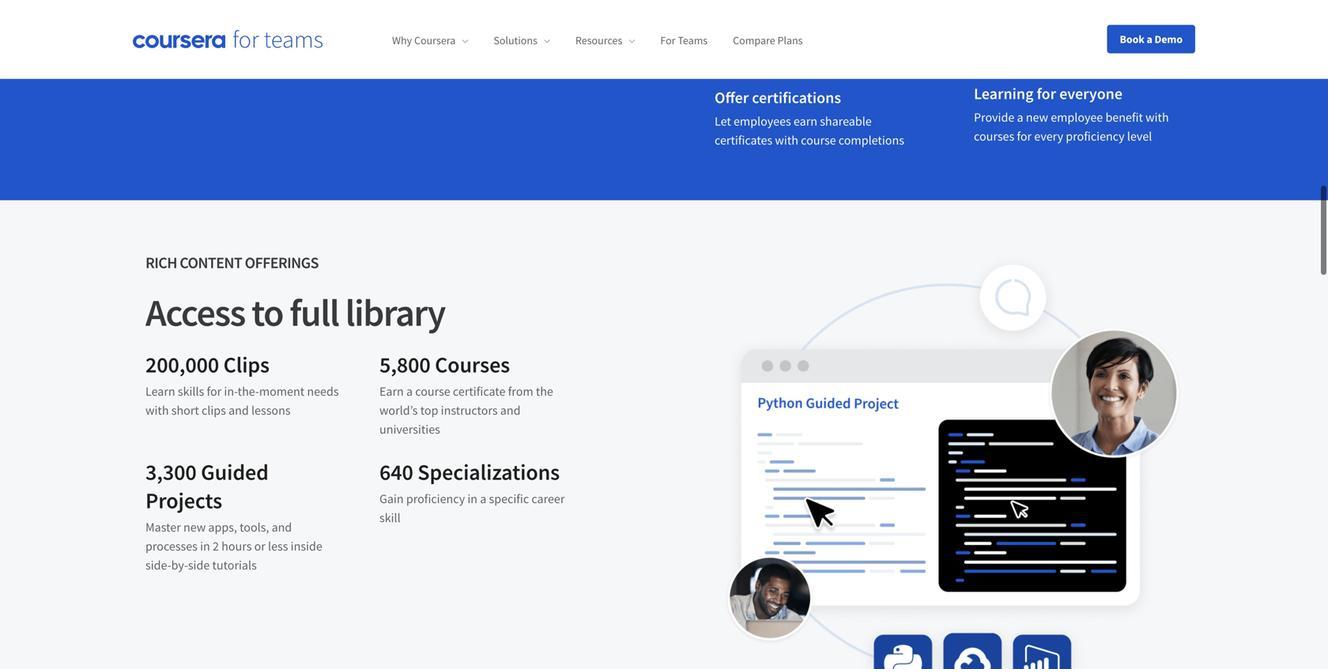 Task type: vqa. For each thing, say whether or not it's contained in the screenshot.
specific
yes



Task type: locate. For each thing, give the bounding box(es) containing it.
and inside 200,000 clips learn skills for in-the-moment needs with short clips and lessons
[[229, 403, 249, 419]]

course down earn
[[801, 133, 836, 148]]

illustration of coursera's guided projects image
[[715, 251, 1183, 670]]

with down the learn
[[145, 403, 169, 419]]

0 horizontal spatial proficiency
[[406, 492, 465, 507]]

2 vertical spatial for
[[207, 384, 222, 400]]

master
[[145, 520, 181, 536]]

0 vertical spatial course
[[801, 133, 836, 148]]

side-
[[145, 558, 171, 574]]

new up every
[[1026, 110, 1049, 125]]

learn
[[145, 384, 175, 400]]

0 horizontal spatial course
[[415, 384, 451, 400]]

guided
[[201, 459, 269, 486]]

or
[[254, 539, 266, 555]]

solutions
[[494, 33, 538, 48]]

level
[[1127, 129, 1152, 144]]

0 vertical spatial new
[[1026, 110, 1049, 125]]

1 horizontal spatial new
[[1026, 110, 1049, 125]]

2 horizontal spatial with
[[1146, 110, 1169, 125]]

universities
[[380, 422, 440, 438]]

2
[[213, 539, 219, 555]]

demo
[[1155, 32, 1183, 46]]

1 vertical spatial proficiency
[[406, 492, 465, 507]]

for inside 200,000 clips learn skills for in-the-moment needs with short clips and lessons
[[207, 384, 222, 400]]

2 horizontal spatial for
[[1037, 84, 1056, 104]]

in
[[468, 492, 478, 507], [200, 539, 210, 555]]

completions
[[839, 133, 905, 148]]

for
[[661, 33, 676, 48]]

full
[[290, 289, 339, 337]]

needs
[[307, 384, 339, 400]]

for up "employee"
[[1037, 84, 1056, 104]]

1 horizontal spatial in
[[468, 492, 478, 507]]

a right book
[[1147, 32, 1153, 46]]

proficiency
[[1066, 129, 1125, 144], [406, 492, 465, 507]]

and up less
[[272, 520, 292, 536]]

skills
[[178, 384, 204, 400]]

proficiency down "employee"
[[1066, 129, 1125, 144]]

for teams link
[[661, 33, 708, 48]]

tools,
[[240, 520, 269, 536]]

and down in-
[[229, 403, 249, 419]]

course
[[801, 133, 836, 148], [415, 384, 451, 400]]

1 horizontal spatial for
[[1017, 129, 1032, 144]]

0 vertical spatial with
[[1146, 110, 1169, 125]]

0 horizontal spatial and
[[229, 403, 249, 419]]

a right earn
[[406, 384, 413, 400]]

plans
[[778, 33, 803, 48]]

and
[[229, 403, 249, 419], [500, 403, 521, 419], [272, 520, 292, 536]]

a inside 5,800 courses earn a course certificate from the world's top instructors and universities
[[406, 384, 413, 400]]

2 horizontal spatial and
[[500, 403, 521, 419]]

compare
[[733, 33, 775, 48]]

earn
[[380, 384, 404, 400]]

course up top
[[415, 384, 451, 400]]

proficiency inside 640 specializations gain proficiency in a specific career skill
[[406, 492, 465, 507]]

a right the provide
[[1017, 110, 1024, 125]]

1 horizontal spatial and
[[272, 520, 292, 536]]

compare plans link
[[733, 33, 803, 48]]

benefit
[[1106, 110, 1143, 125]]

with up the level
[[1146, 110, 1169, 125]]

everyone
[[1060, 84, 1123, 104]]

course inside offer certifications let employees earn shareable certificates with course completions
[[801, 133, 836, 148]]

1 horizontal spatial course
[[801, 133, 836, 148]]

coursera for teams image
[[133, 30, 323, 48]]

proficiency right gain
[[406, 492, 465, 507]]

with down earn
[[775, 133, 799, 148]]

teams
[[678, 33, 708, 48]]

clips
[[224, 351, 270, 379]]

0 vertical spatial proficiency
[[1066, 129, 1125, 144]]

1 horizontal spatial with
[[775, 133, 799, 148]]

0 vertical spatial for
[[1037, 84, 1056, 104]]

in-
[[224, 384, 238, 400]]

3,300
[[145, 459, 197, 486]]

resources
[[576, 33, 623, 48]]

with
[[1146, 110, 1169, 125], [775, 133, 799, 148], [145, 403, 169, 419]]

in left 2 at the left of page
[[200, 539, 210, 555]]

5,800 courses earn a course certificate from the world's top instructors and universities
[[380, 351, 553, 438]]

0 horizontal spatial new
[[183, 520, 206, 536]]

for
[[1037, 84, 1056, 104], [1017, 129, 1032, 144], [207, 384, 222, 400]]

specific
[[489, 492, 529, 507]]

tutorials
[[212, 558, 257, 574]]

0 horizontal spatial in
[[200, 539, 210, 555]]

a left specific
[[480, 492, 487, 507]]

gain
[[380, 492, 404, 507]]

a
[[1147, 32, 1153, 46], [1017, 110, 1024, 125], [406, 384, 413, 400], [480, 492, 487, 507]]

certificate
[[453, 384, 506, 400]]

0 horizontal spatial for
[[207, 384, 222, 400]]

2 vertical spatial with
[[145, 403, 169, 419]]

and down from
[[500, 403, 521, 419]]

0 horizontal spatial with
[[145, 403, 169, 419]]

in down specializations
[[468, 492, 478, 507]]

0 vertical spatial in
[[468, 492, 478, 507]]

new inside 3,300 guided projects master new apps, tools, and processes in 2 hours or less inside side-by-side tutorials
[[183, 520, 206, 536]]

course inside 5,800 courses earn a course certificate from the world's top instructors and universities
[[415, 384, 451, 400]]

200,000
[[145, 351, 219, 379]]

and inside 3,300 guided projects master new apps, tools, and processes in 2 hours or less inside side-by-side tutorials
[[272, 520, 292, 536]]

1 vertical spatial course
[[415, 384, 451, 400]]

1 vertical spatial in
[[200, 539, 210, 555]]

clips
[[202, 403, 226, 419]]

coursera
[[414, 33, 456, 48]]

for left in-
[[207, 384, 222, 400]]

1 vertical spatial for
[[1017, 129, 1032, 144]]

for left every
[[1017, 129, 1032, 144]]

1 vertical spatial with
[[775, 133, 799, 148]]

1 vertical spatial new
[[183, 520, 206, 536]]

new
[[1026, 110, 1049, 125], [183, 520, 206, 536]]

projects
[[145, 487, 222, 515]]

world's
[[380, 403, 418, 419]]

certificates
[[715, 133, 773, 148]]

1 horizontal spatial proficiency
[[1066, 129, 1125, 144]]

new left apps, in the left bottom of the page
[[183, 520, 206, 536]]

content
[[180, 253, 242, 273]]



Task type: describe. For each thing, give the bounding box(es) containing it.
the-
[[238, 384, 259, 400]]

rich content offerings
[[145, 253, 319, 273]]

career
[[532, 492, 565, 507]]

apps,
[[208, 520, 237, 536]]

with inside offer certifications let employees earn shareable certificates with course completions
[[775, 133, 799, 148]]

moment
[[259, 384, 305, 400]]

by-
[[171, 558, 188, 574]]

top
[[420, 403, 438, 419]]

640 specializations gain proficiency in a specific career skill
[[380, 459, 565, 526]]

hours
[[222, 539, 252, 555]]

courses
[[974, 129, 1015, 144]]

instructors
[[441, 403, 498, 419]]

specializations
[[418, 459, 560, 486]]

rich
[[145, 253, 177, 273]]

book a demo
[[1120, 32, 1183, 46]]

access
[[145, 289, 245, 337]]

let
[[715, 114, 731, 129]]

640
[[380, 459, 413, 486]]

world-class content image
[[715, 21, 769, 65]]

resources link
[[576, 33, 635, 48]]

a inside "learning for everyone provide a new employee benefit with courses for every proficiency level"
[[1017, 110, 1024, 125]]

in inside 640 specializations gain proficiency in a specific career skill
[[468, 492, 478, 507]]

certifications
[[752, 88, 841, 108]]

short
[[171, 403, 199, 419]]

compare plans
[[733, 33, 803, 48]]

why coursera
[[392, 33, 456, 48]]

offer certifications let employees earn shareable certificates with course completions
[[715, 88, 905, 148]]

with inside 200,000 clips learn skills for in-the-moment needs with short clips and lessons
[[145, 403, 169, 419]]

the
[[536, 384, 553, 400]]

every
[[1035, 129, 1064, 144]]

less
[[268, 539, 288, 555]]

for teams
[[661, 33, 708, 48]]

shareable
[[820, 114, 872, 129]]

new inside "learning for everyone provide a new employee benefit with courses for every proficiency level"
[[1026, 110, 1049, 125]]

learning for everyone provide a new employee benefit with courses for every proficiency level
[[974, 84, 1169, 144]]

provide
[[974, 110, 1015, 125]]

to
[[252, 289, 283, 337]]

skill
[[380, 510, 401, 526]]

employee
[[1051, 110, 1103, 125]]

a inside button
[[1147, 32, 1153, 46]]

in inside 3,300 guided projects master new apps, tools, and processes in 2 hours or less inside side-by-side tutorials
[[200, 539, 210, 555]]

why
[[392, 33, 412, 48]]

and inside 5,800 courses earn a course certificate from the world's top instructors and universities
[[500, 403, 521, 419]]

book
[[1120, 32, 1145, 46]]

proficiency inside "learning for everyone provide a new employee benefit with courses for every proficiency level"
[[1066, 129, 1125, 144]]

access to full library
[[145, 289, 445, 337]]

side
[[188, 558, 210, 574]]

from
[[508, 384, 533, 400]]

solutions link
[[494, 33, 550, 48]]

employees
[[734, 114, 791, 129]]

why coursera link
[[392, 33, 468, 48]]

with inside "learning for everyone provide a new employee benefit with courses for every proficiency level"
[[1146, 110, 1169, 125]]

a inside 640 specializations gain proficiency in a specific career skill
[[480, 492, 487, 507]]

3,300 guided projects master new apps, tools, and processes in 2 hours or less inside side-by-side tutorials
[[145, 459, 322, 574]]

processes
[[145, 539, 198, 555]]

offer
[[715, 88, 749, 108]]

lessons
[[251, 403, 291, 419]]

book a demo button
[[1107, 25, 1196, 53]]

5,800
[[380, 351, 431, 379]]

offerings
[[245, 253, 319, 273]]

200,000 clips learn skills for in-the-moment needs with short clips and lessons
[[145, 351, 339, 419]]

library
[[345, 289, 445, 337]]

courses
[[435, 351, 510, 379]]

inside
[[291, 539, 322, 555]]

earn
[[794, 114, 818, 129]]

learning
[[974, 84, 1034, 104]]



